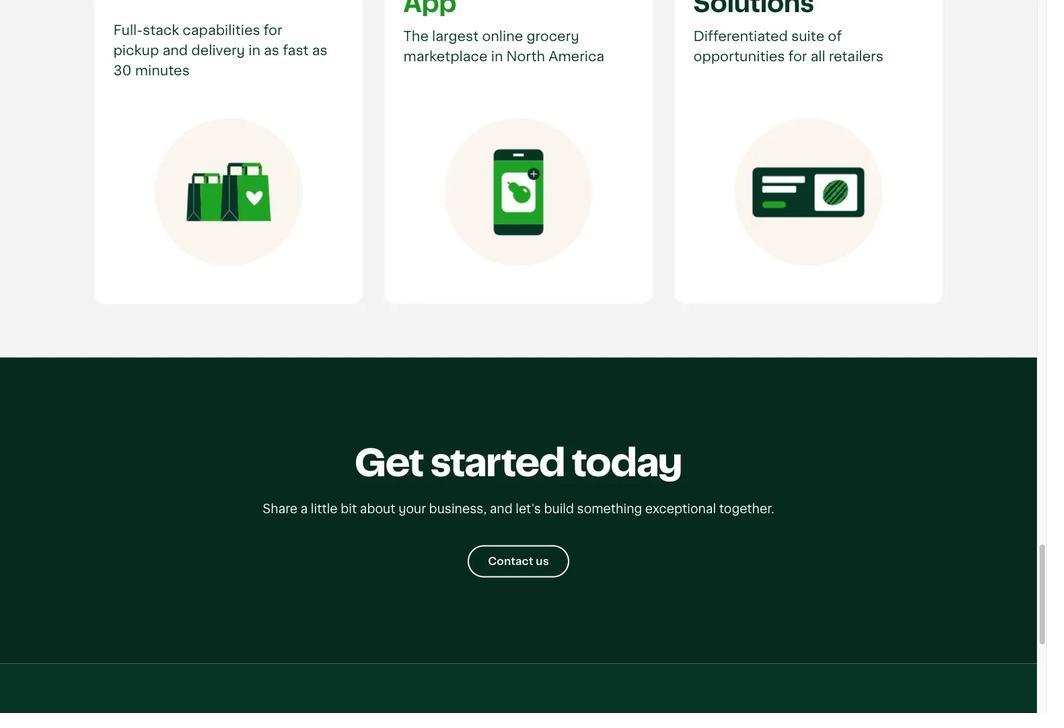 Task type: vqa. For each thing, say whether or not it's contained in the screenshot.
North
yes



Task type: describe. For each thing, give the bounding box(es) containing it.
fast
[[283, 43, 309, 57]]

stack
[[143, 22, 179, 37]]

share a little bit about your business, and let's build something exceptional together.
[[263, 503, 775, 516]]

minutes
[[135, 63, 190, 78]]

for inside full-stack capabilities for pickup and delivery in as fast as 30 minutes
[[264, 22, 283, 37]]

north
[[507, 49, 546, 64]]

pickup
[[113, 43, 159, 57]]

differentiated suite of opportunities for all retailers
[[694, 29, 884, 64]]

little
[[311, 503, 338, 516]]

differentiated suite of opportunities for all retailers link
[[694, 0, 924, 266]]

started
[[431, 445, 565, 483]]

exceptional
[[646, 503, 717, 516]]

for inside the differentiated suite of opportunities for all retailers
[[789, 49, 808, 64]]

all
[[811, 49, 826, 64]]

in inside the largest online grocery marketplace in north america
[[491, 49, 503, 64]]

1 horizontal spatial and
[[490, 503, 513, 516]]

about
[[360, 503, 396, 516]]

full-stack capabilities for pickup and delivery in as fast as 30 minutes link
[[113, 0, 344, 266]]

contact us
[[488, 556, 549, 568]]

marketplace
[[404, 49, 488, 64]]

full-stack capabilities for pickup and delivery in as fast as 30 minutes
[[113, 22, 328, 78]]

suite
[[792, 29, 825, 44]]

grocery
[[527, 29, 580, 44]]

build
[[544, 503, 574, 516]]

in inside full-stack capabilities for pickup and delivery in as fast as 30 minutes
[[249, 43, 261, 57]]

the largest online grocery marketplace in north america
[[404, 29, 605, 64]]

contact
[[488, 556, 534, 568]]

let's
[[516, 503, 541, 516]]

the largest online grocery marketplace in north america link
[[404, 0, 634, 266]]

contact us link
[[468, 546, 570, 578]]

something
[[577, 503, 643, 516]]

of
[[828, 29, 842, 44]]

and inside full-stack capabilities for pickup and delivery in as fast as 30 minutes
[[163, 43, 188, 57]]



Task type: locate. For each thing, give the bounding box(es) containing it.
as right the fast
[[312, 43, 328, 57]]

full-
[[113, 22, 143, 37]]

delivery
[[191, 43, 245, 57]]

business,
[[429, 503, 487, 516]]

for
[[264, 22, 283, 37], [789, 49, 808, 64]]

a
[[301, 503, 308, 516]]

share
[[263, 503, 298, 516]]

as
[[264, 43, 280, 57], [312, 43, 328, 57]]

opportunities
[[694, 49, 786, 64]]

bit
[[341, 503, 357, 516]]

differentiated
[[694, 29, 788, 44]]

get
[[355, 445, 424, 483]]

1 horizontal spatial in
[[491, 49, 503, 64]]

america
[[549, 49, 605, 64]]

2 as from the left
[[312, 43, 328, 57]]

today
[[573, 445, 682, 483]]

in down online
[[491, 49, 503, 64]]

0 horizontal spatial in
[[249, 43, 261, 57]]

together.
[[720, 503, 775, 516]]

and left the let's
[[490, 503, 513, 516]]

largest
[[432, 29, 479, 44]]

the
[[404, 29, 429, 44]]

1 vertical spatial for
[[789, 49, 808, 64]]

in
[[249, 43, 261, 57], [491, 49, 503, 64]]

0 horizontal spatial and
[[163, 43, 188, 57]]

as left the fast
[[264, 43, 280, 57]]

for left the all
[[789, 49, 808, 64]]

0 horizontal spatial as
[[264, 43, 280, 57]]

online
[[482, 29, 523, 44]]

1 horizontal spatial for
[[789, 49, 808, 64]]

for right capabilities
[[264, 22, 283, 37]]

30
[[113, 63, 132, 78]]

retailers
[[829, 49, 884, 64]]

us
[[536, 556, 549, 568]]

1 vertical spatial and
[[490, 503, 513, 516]]

and
[[163, 43, 188, 57], [490, 503, 513, 516]]

1 as from the left
[[264, 43, 280, 57]]

capabilities
[[183, 22, 260, 37]]

your
[[399, 503, 426, 516]]

and up minutes
[[163, 43, 188, 57]]

1 horizontal spatial as
[[312, 43, 328, 57]]

get started today
[[355, 445, 682, 483]]

0 vertical spatial for
[[264, 22, 283, 37]]

0 vertical spatial and
[[163, 43, 188, 57]]

0 horizontal spatial for
[[264, 22, 283, 37]]

in right delivery
[[249, 43, 261, 57]]



